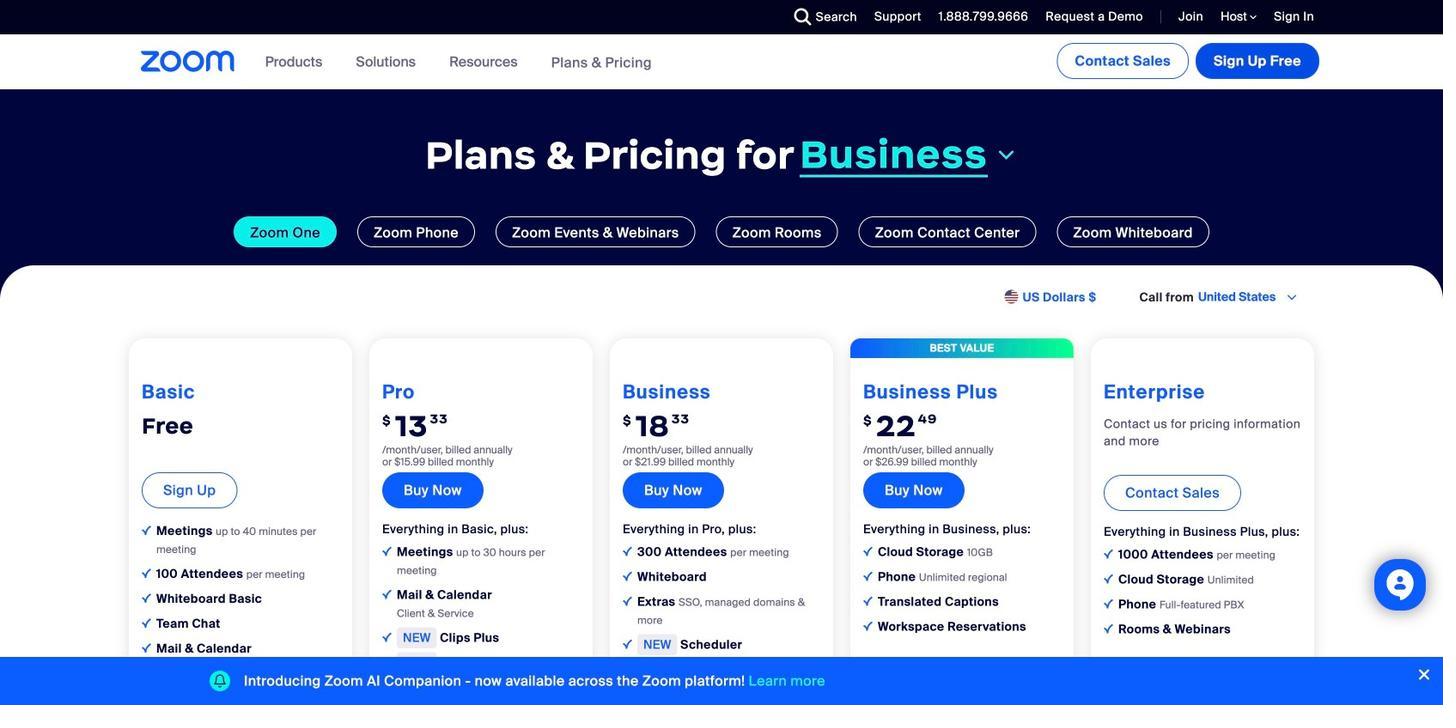 Task type: describe. For each thing, give the bounding box(es) containing it.
meetings navigation
[[1053, 34, 1323, 82]]

Country/Region text field
[[1197, 288, 1284, 306]]

product information navigation
[[252, 34, 665, 91]]

tabs of zoom services tab list
[[26, 216, 1417, 247]]



Task type: vqa. For each thing, say whether or not it's contained in the screenshot.
banner
yes



Task type: locate. For each thing, give the bounding box(es) containing it.
main content
[[0, 34, 1443, 705]]

ok image
[[142, 526, 151, 535], [863, 547, 873, 556], [623, 572, 632, 581], [863, 572, 873, 581], [382, 590, 392, 599], [142, 593, 151, 603], [863, 597, 873, 606], [1104, 599, 1113, 609], [142, 618, 151, 628], [382, 633, 392, 642], [623, 640, 632, 649], [382, 658, 392, 667], [382, 683, 392, 692]]

banner
[[120, 34, 1323, 91]]

show options image
[[1285, 291, 1299, 304]]

zoom logo image
[[141, 51, 235, 72]]

down image
[[995, 145, 1018, 165]]

ok image
[[382, 547, 392, 556], [623, 547, 632, 556], [1104, 549, 1113, 559], [142, 569, 151, 578], [1104, 574, 1113, 584], [623, 597, 632, 606], [863, 622, 873, 631], [1104, 624, 1113, 634], [142, 643, 151, 653]]



